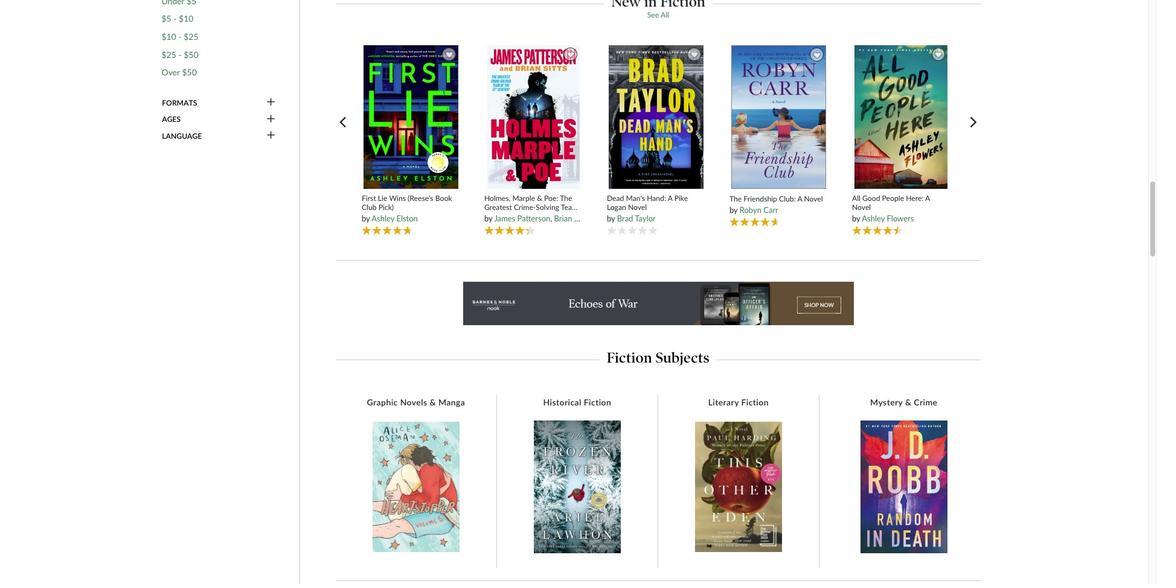 Task type: describe. For each thing, give the bounding box(es) containing it.
mystery & crime image
[[861, 421, 948, 554]]

hand:
[[647, 194, 666, 203]]

logan
[[607, 203, 626, 212]]

1 vertical spatial $10
[[162, 31, 176, 42]]

good
[[863, 194, 880, 203]]

taylor
[[635, 214, 656, 224]]

plus image
[[267, 98, 275, 108]]

first lie wins (reese's book club pick) image
[[363, 45, 459, 189]]

graphic
[[367, 398, 398, 408]]

dead man's hand: a pike logan novel image
[[608, 45, 704, 189]]

by left 'the'
[[484, 214, 493, 224]]

club
[[362, 203, 377, 212]]

novel inside the all good people here: a novel by ashley flowers
[[852, 203, 871, 212]]

by inside the all good people here: a novel by ashley flowers
[[852, 214, 860, 224]]

a inside the all good people here: a novel by ashley flowers
[[926, 194, 930, 203]]

ashley flowers link
[[862, 214, 914, 224]]

book
[[435, 194, 452, 203]]

historical fiction image
[[534, 421, 621, 554]]

mystery & crime link
[[865, 398, 944, 408]]

graphic novels & manga link
[[361, 398, 471, 408]]

ashley inside first lie wins (reese's book club pick) by ashley elston
[[372, 214, 395, 224]]

ages
[[162, 115, 181, 124]]

here:
[[906, 194, 924, 203]]

first lie wins (reese's book club pick) by ashley elston
[[362, 194, 452, 224]]

first inside the holmes, marple & poe: the greatest crime-solving team of the twenty-first century
[[532, 212, 546, 221]]

crime-
[[514, 203, 536, 212]]

advertisement element
[[336, 282, 981, 325]]

the inside the friendship club: a novel by robyn carr
[[730, 194, 742, 203]]

all good people here: a novel link
[[852, 194, 951, 212]]

mystery
[[871, 398, 903, 408]]

james patterson link
[[494, 214, 551, 224]]

graphic novels & manga image
[[373, 422, 460, 553]]

,
[[551, 214, 552, 224]]

$10 - $25 link
[[162, 31, 198, 42]]

people
[[882, 194, 904, 203]]

dead
[[607, 194, 624, 203]]

$25 - $50
[[162, 49, 198, 60]]

over
[[162, 67, 180, 77]]

over $50
[[162, 67, 197, 77]]

2 horizontal spatial &
[[905, 398, 912, 408]]

poe:
[[544, 194, 558, 203]]

- for $5
[[174, 13, 177, 24]]

subjects
[[656, 350, 710, 366]]

crime
[[914, 398, 938, 408]]

a for brad taylor
[[668, 194, 673, 203]]

a for robyn carr
[[798, 194, 802, 203]]

& for novels
[[430, 398, 436, 408]]

brian sitts link
[[554, 214, 589, 224]]

fiction subjects section
[[336, 346, 981, 366]]

fiction for historical fiction
[[584, 398, 612, 408]]

novel inside dead man's hand: a pike logan novel by brad taylor
[[628, 203, 647, 212]]

robyn
[[740, 205, 762, 215]]

james
[[494, 214, 515, 224]]

novel inside the friendship club: a novel by robyn carr
[[804, 194, 823, 203]]

all good people here: a novel image
[[854, 45, 949, 189]]

sitts
[[574, 214, 589, 224]]

literary fiction
[[708, 398, 769, 408]]

literary
[[708, 398, 739, 408]]

wins
[[389, 194, 406, 203]]

mystery & crime
[[871, 398, 938, 408]]

brian
[[554, 214, 572, 224]]

twenty-
[[505, 212, 532, 221]]

the
[[493, 212, 503, 221]]

all good people here: a novel by ashley flowers
[[852, 194, 930, 224]]

$5 - $10
[[162, 13, 194, 24]]

marple
[[513, 194, 535, 203]]

novels
[[400, 398, 427, 408]]

ashley inside the all good people here: a novel by ashley flowers
[[862, 214, 885, 224]]

holmes, marple & poe: the greatest crime-solving team of the twenty-first century link
[[484, 194, 583, 221]]

holmes, marple & poe: the greatest crime-solving team of the twenty-first century
[[484, 194, 578, 221]]

first inside first lie wins (reese's book club pick) by ashley elston
[[362, 194, 376, 203]]

- for $25
[[178, 49, 182, 60]]

holmes,
[[484, 194, 511, 203]]

carr
[[764, 205, 779, 215]]

elston
[[397, 214, 418, 224]]



Task type: locate. For each thing, give the bounding box(es) containing it.
$50 down '$10 - $25' link
[[184, 49, 198, 60]]

1 horizontal spatial novel
[[804, 194, 823, 203]]

fiction
[[607, 350, 652, 366], [584, 398, 612, 408], [741, 398, 769, 408]]

manga
[[439, 398, 465, 408]]

club:
[[779, 194, 796, 203]]

$50
[[184, 49, 198, 60], [182, 67, 197, 77]]

patterson
[[517, 214, 551, 224]]

dead man's hand: a pike logan novel by brad taylor
[[607, 194, 688, 224]]

by inside the friendship club: a novel by robyn carr
[[730, 205, 738, 215]]

language button
[[162, 131, 276, 141]]

pike
[[675, 194, 688, 203]]

by inside dead man's hand: a pike logan novel by brad taylor
[[607, 214, 615, 224]]

the
[[560, 194, 572, 203], [730, 194, 742, 203]]

over $50 link
[[162, 67, 197, 78]]

1 horizontal spatial $10
[[179, 13, 194, 24]]

see all link
[[647, 11, 669, 20]]

a left 'pike'
[[668, 194, 673, 203]]

ashley down 'good'
[[862, 214, 885, 224]]

novel
[[804, 194, 823, 203], [628, 203, 647, 212], [852, 203, 871, 212]]

0 vertical spatial $25
[[184, 31, 198, 42]]

ashley
[[372, 214, 395, 224], [862, 214, 885, 224]]

by down logan
[[607, 214, 615, 224]]

$25 up $25 - $50
[[184, 31, 198, 42]]

1 vertical spatial -
[[178, 31, 182, 42]]

0 horizontal spatial the
[[560, 194, 572, 203]]

the friendship club: a novel by robyn carr
[[730, 194, 823, 215]]

1 horizontal spatial the
[[730, 194, 742, 203]]

greatest
[[484, 203, 512, 212]]

$25 - $50 link
[[162, 49, 198, 60]]

- down '$10 - $25' link
[[178, 49, 182, 60]]

1 ashley from the left
[[372, 214, 395, 224]]

historical fiction link
[[537, 398, 618, 408]]

a inside dead man's hand: a pike logan novel by brad taylor
[[668, 194, 673, 203]]

novel down 'good'
[[852, 203, 871, 212]]

fiction for literary fiction
[[741, 398, 769, 408]]

by inside first lie wins (reese's book club pick) by ashley elston
[[362, 214, 370, 224]]

1 horizontal spatial a
[[798, 194, 802, 203]]

pick)
[[379, 203, 394, 212]]

team
[[561, 203, 578, 212]]

$10 up $10 - $25
[[179, 13, 194, 24]]

(reese's
[[408, 194, 434, 203]]

novel down the man's
[[628, 203, 647, 212]]

$25 up over
[[162, 49, 176, 60]]

literary fiction link
[[702, 398, 775, 408]]

1 vertical spatial $50
[[182, 67, 197, 77]]

- for $10
[[178, 31, 182, 42]]

by left ashley flowers link
[[852, 214, 860, 224]]

0 horizontal spatial novel
[[628, 203, 647, 212]]

a inside the friendship club: a novel by robyn carr
[[798, 194, 802, 203]]

historical
[[543, 398, 582, 408]]

0 vertical spatial $10
[[179, 13, 194, 24]]

2 horizontal spatial novel
[[852, 203, 871, 212]]

1 plus image from the top
[[267, 114, 275, 125]]

2 ashley from the left
[[862, 214, 885, 224]]

all right see
[[661, 11, 669, 20]]

1 horizontal spatial first
[[532, 212, 546, 221]]

fiction subjects
[[607, 350, 710, 366]]

fiction right literary
[[741, 398, 769, 408]]

century
[[548, 212, 574, 221]]

0 horizontal spatial $25
[[162, 49, 176, 60]]

ages button
[[162, 114, 276, 125]]

a right club:
[[798, 194, 802, 203]]

solving
[[536, 203, 559, 212]]

all inside the all good people here: a novel by ashley flowers
[[852, 194, 861, 203]]

1 vertical spatial plus image
[[267, 131, 275, 141]]

1 vertical spatial all
[[852, 194, 861, 203]]

a
[[668, 194, 673, 203], [926, 194, 930, 203], [798, 194, 802, 203]]

brad taylor link
[[617, 214, 656, 224]]

fiction left subjects
[[607, 350, 652, 366]]

0 horizontal spatial first
[[362, 194, 376, 203]]

language
[[162, 131, 202, 141]]

0 horizontal spatial &
[[430, 398, 436, 408]]

$50 right over
[[182, 67, 197, 77]]

fiction inside section
[[607, 350, 652, 366]]

$10 down $5
[[162, 31, 176, 42]]

historical fiction
[[543, 398, 612, 408]]

ashley elston link
[[372, 214, 418, 224]]

$10 - $25
[[162, 31, 198, 42]]

- up $25 - $50
[[178, 31, 182, 42]]

see all
[[647, 11, 669, 20]]

first
[[362, 194, 376, 203], [532, 212, 546, 221]]

& left the poe:
[[537, 194, 542, 203]]

1 horizontal spatial ashley
[[862, 214, 885, 224]]

1 horizontal spatial $25
[[184, 31, 198, 42]]

& for marple
[[537, 194, 542, 203]]

see
[[647, 11, 659, 20]]

$5 - $10 link
[[162, 13, 194, 24]]

all
[[661, 11, 669, 20], [852, 194, 861, 203]]

1 vertical spatial first
[[532, 212, 546, 221]]

formats
[[162, 98, 197, 107]]

first lie wins (reese's book club pick) link
[[362, 194, 460, 212]]

dead man's hand: a pike logan novel link
[[607, 194, 705, 212]]

2 plus image from the top
[[267, 131, 275, 141]]

& inside the holmes, marple & poe: the greatest crime-solving team of the twenty-first century
[[537, 194, 542, 203]]

literary fiction image
[[695, 422, 782, 553]]

the up team at the top of page
[[560, 194, 572, 203]]

&
[[537, 194, 542, 203], [430, 398, 436, 408], [905, 398, 912, 408]]

plus image for language
[[267, 131, 275, 141]]

robyn carr link
[[740, 205, 779, 215]]

lie
[[378, 194, 388, 203]]

friendship
[[744, 194, 777, 203]]

0 vertical spatial first
[[362, 194, 376, 203]]

2 vertical spatial -
[[178, 49, 182, 60]]

all left 'good'
[[852, 194, 861, 203]]

- right $5
[[174, 13, 177, 24]]

1 horizontal spatial &
[[537, 194, 542, 203]]

brad
[[617, 214, 633, 224]]

0 vertical spatial -
[[174, 13, 177, 24]]

$25
[[184, 31, 198, 42], [162, 49, 176, 60]]

a right "here:"
[[926, 194, 930, 203]]

plus image for ages
[[267, 114, 275, 125]]

the inside the holmes, marple & poe: the greatest crime-solving team of the twenty-first century
[[560, 194, 572, 203]]

0 vertical spatial all
[[661, 11, 669, 20]]

of
[[484, 212, 491, 221]]

0 horizontal spatial ashley
[[372, 214, 395, 224]]

the friendship club: a novel link
[[730, 194, 828, 204]]

by left robyn
[[730, 205, 738, 215]]

the friendship club: a novel image
[[731, 45, 827, 190]]

0 vertical spatial plus image
[[267, 114, 275, 125]]

0 vertical spatial $50
[[184, 49, 198, 60]]

1 horizontal spatial all
[[852, 194, 861, 203]]

by james patterson , brian sitts
[[484, 214, 589, 224]]

man's
[[626, 194, 645, 203]]

novel right club:
[[804, 194, 823, 203]]

holmes, marple & poe: the greatest crime-solving team of the twenty-first century image
[[487, 45, 580, 189]]

the up robyn
[[730, 194, 742, 203]]

0 horizontal spatial all
[[661, 11, 669, 20]]

-
[[174, 13, 177, 24], [178, 31, 182, 42], [178, 49, 182, 60]]

by down the club
[[362, 214, 370, 224]]

& left crime
[[905, 398, 912, 408]]

flowers
[[887, 214, 914, 224]]

first up the club
[[362, 194, 376, 203]]

1 vertical spatial $25
[[162, 49, 176, 60]]

ashley down pick)
[[372, 214, 395, 224]]

fiction right historical
[[584, 398, 612, 408]]

& left the manga
[[430, 398, 436, 408]]

formats button
[[162, 98, 276, 108]]

first left ,
[[532, 212, 546, 221]]

2 horizontal spatial a
[[926, 194, 930, 203]]

0 horizontal spatial $10
[[162, 31, 176, 42]]

plus image
[[267, 114, 275, 125], [267, 131, 275, 141]]

graphic novels & manga
[[367, 398, 465, 408]]

0 horizontal spatial a
[[668, 194, 673, 203]]

$5
[[162, 13, 171, 24]]



Task type: vqa. For each thing, say whether or not it's contained in the screenshot.
by within the All Good People Here: A Novel by Ashley Flowers
yes



